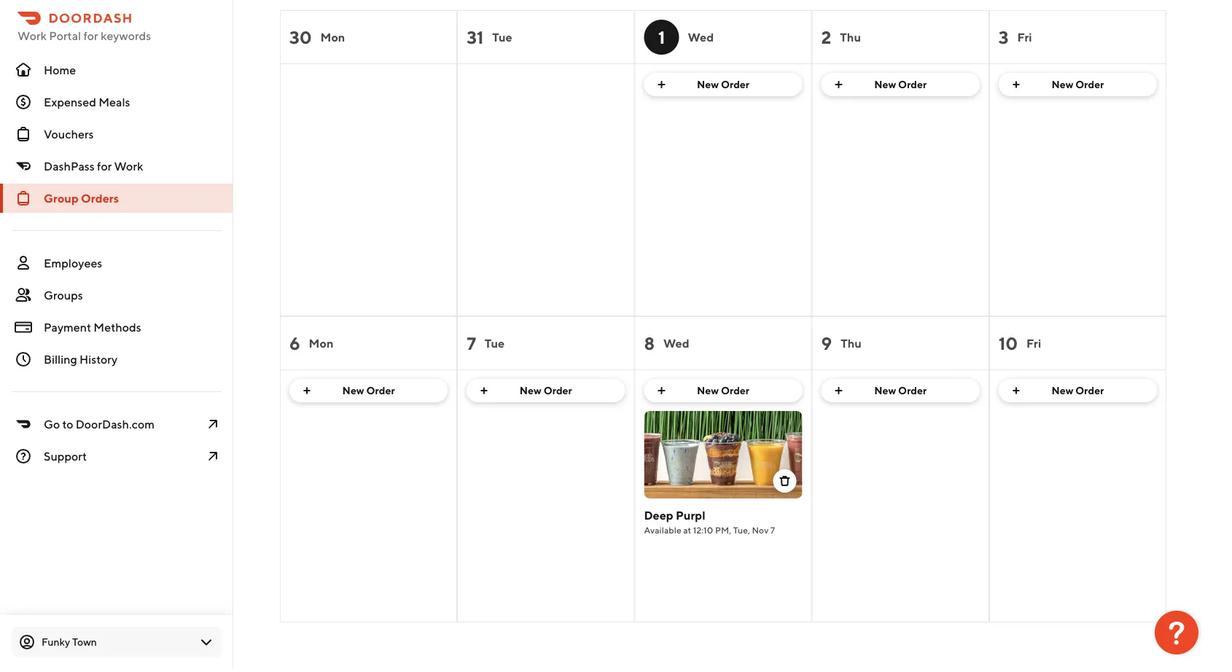 Task type: vqa. For each thing, say whether or not it's contained in the screenshot.


Task type: describe. For each thing, give the bounding box(es) containing it.
new for 9
[[874, 385, 896, 397]]

tue for 7
[[485, 337, 505, 350]]

9
[[821, 333, 832, 354]]

new for 3
[[1052, 78, 1074, 90]]

1 horizontal spatial work
[[114, 159, 143, 173]]

vouchers
[[44, 127, 94, 141]]

delete group order entry image
[[779, 475, 791, 487]]

open resource center image
[[1155, 611, 1199, 655]]

new order button for 7
[[467, 379, 625, 402]]

2
[[821, 27, 831, 47]]

dashpass for work
[[44, 159, 143, 173]]

at
[[683, 525, 691, 535]]

order for 7
[[544, 385, 572, 397]]

deep purpl image
[[644, 411, 803, 499]]

10
[[999, 333, 1018, 354]]

new for 2
[[874, 78, 896, 90]]

new order button for 3
[[999, 73, 1157, 96]]

group orders
[[44, 191, 119, 205]]

expensed meals link
[[0, 87, 233, 117]]

order for 1
[[721, 78, 750, 90]]

history
[[80, 353, 117, 366]]

dashpass for work link
[[0, 152, 233, 181]]

doordash.com
[[76, 417, 155, 431]]

keywords
[[101, 29, 151, 43]]

billing
[[44, 353, 77, 366]]

portal
[[49, 29, 81, 43]]

billing history
[[44, 353, 117, 366]]

new order for 2
[[874, 78, 927, 90]]

order for 6
[[366, 385, 395, 397]]

orders
[[81, 191, 119, 205]]

31
[[467, 27, 484, 47]]

new order for 10
[[1052, 385, 1104, 397]]

6
[[289, 333, 300, 354]]

3
[[999, 27, 1009, 47]]

thu for 2
[[840, 30, 861, 44]]

expensed meals
[[44, 95, 130, 109]]

fri for 3
[[1017, 30, 1032, 44]]

tue for 31
[[492, 30, 512, 44]]

order for 2
[[898, 78, 927, 90]]

new for 10
[[1052, 385, 1074, 397]]

employees link
[[0, 249, 233, 278]]

methods
[[94, 320, 141, 334]]

order for 3
[[1076, 78, 1104, 90]]

new order for 9
[[874, 385, 927, 397]]

nov
[[752, 525, 769, 535]]

purpl
[[676, 509, 706, 522]]

fri for 10
[[1027, 337, 1042, 350]]

go to doordash.com
[[44, 417, 155, 431]]

new order for 1
[[697, 78, 750, 90]]

support link
[[0, 442, 233, 471]]



Task type: locate. For each thing, give the bounding box(es) containing it.
go
[[44, 417, 60, 431]]

new order button for 9
[[821, 379, 980, 402]]

new for 1
[[697, 78, 719, 90]]

fri right 10
[[1027, 337, 1042, 350]]

home
[[44, 63, 76, 77]]

vouchers link
[[0, 120, 233, 149]]

new for 7
[[520, 385, 542, 397]]

deep purpl available at 12:10 pm, tue, nov 7
[[644, 509, 775, 535]]

go to doordash.com link
[[0, 410, 233, 439]]

home link
[[0, 55, 233, 85]]

new for 6
[[342, 385, 364, 397]]

new order button for 2
[[821, 73, 980, 96]]

work
[[17, 29, 47, 43], [114, 159, 143, 173]]

group
[[44, 191, 79, 205]]

deep
[[644, 509, 673, 522]]

fri
[[1017, 30, 1032, 44], [1027, 337, 1042, 350]]

meals
[[99, 95, 130, 109]]

order for 10
[[1076, 385, 1104, 397]]

payment methods
[[44, 320, 141, 334]]

mon right 30
[[320, 30, 345, 44]]

tue,
[[733, 525, 750, 535]]

work portal for keywords
[[17, 29, 151, 43]]

dashpass
[[44, 159, 95, 173]]

0 vertical spatial fri
[[1017, 30, 1032, 44]]

group orders link
[[0, 184, 233, 213]]

1 vertical spatial mon
[[309, 337, 334, 350]]

available
[[644, 525, 682, 535]]

funky town
[[42, 636, 97, 648]]

billing history link
[[0, 345, 233, 374]]

order for 9
[[898, 385, 927, 397]]

funky
[[42, 636, 70, 648]]

thu
[[840, 30, 861, 44], [841, 337, 862, 350]]

new order for 3
[[1052, 78, 1104, 90]]

new
[[697, 78, 719, 90], [874, 78, 896, 90], [1052, 78, 1074, 90], [342, 385, 364, 397], [520, 385, 542, 397], [697, 385, 719, 397], [874, 385, 896, 397], [1052, 385, 1074, 397]]

1 vertical spatial work
[[114, 159, 143, 173]]

for right the portal
[[83, 29, 98, 43]]

8
[[644, 333, 655, 354]]

work left the portal
[[17, 29, 47, 43]]

groups link
[[0, 281, 233, 310]]

mon
[[320, 30, 345, 44], [309, 337, 334, 350]]

new order button for 6
[[289, 379, 448, 402]]

wed
[[688, 30, 714, 44], [663, 337, 689, 350]]

0 vertical spatial work
[[17, 29, 47, 43]]

payment methods link
[[0, 313, 233, 342]]

expensed
[[44, 95, 96, 109]]

pm,
[[715, 525, 732, 535]]

1
[[658, 27, 665, 47]]

0 vertical spatial wed
[[688, 30, 714, 44]]

30
[[289, 27, 312, 47]]

1 vertical spatial thu
[[841, 337, 862, 350]]

0 horizontal spatial work
[[17, 29, 47, 43]]

0 vertical spatial for
[[83, 29, 98, 43]]

wed right '1'
[[688, 30, 714, 44]]

7 inside "deep purpl available at 12:10 pm, tue, nov 7"
[[771, 525, 775, 535]]

groups
[[44, 288, 83, 302]]

thu for 9
[[841, 337, 862, 350]]

7
[[467, 333, 476, 354], [771, 525, 775, 535]]

new order
[[697, 78, 750, 90], [874, 78, 927, 90], [1052, 78, 1104, 90], [342, 385, 395, 397], [520, 385, 572, 397], [697, 385, 750, 397], [874, 385, 927, 397], [1052, 385, 1104, 397]]

new order button for 1
[[644, 73, 803, 96]]

town
[[72, 636, 97, 648]]

for up orders
[[97, 159, 112, 173]]

new order button
[[644, 73, 803, 96], [821, 73, 980, 96], [999, 73, 1157, 96], [289, 379, 448, 402], [467, 379, 625, 402], [644, 379, 803, 402], [821, 379, 980, 402], [999, 379, 1157, 402]]

1 vertical spatial tue
[[485, 337, 505, 350]]

wed right 8
[[663, 337, 689, 350]]

new order for 7
[[520, 385, 572, 397]]

1 vertical spatial wed
[[663, 337, 689, 350]]

wed for 8
[[663, 337, 689, 350]]

0 vertical spatial thu
[[840, 30, 861, 44]]

for inside "dashpass for work" link
[[97, 159, 112, 173]]

new order for 6
[[342, 385, 395, 397]]

tue
[[492, 30, 512, 44], [485, 337, 505, 350]]

1 vertical spatial for
[[97, 159, 112, 173]]

new order button for 10
[[999, 379, 1157, 402]]

order
[[721, 78, 750, 90], [898, 78, 927, 90], [1076, 78, 1104, 90], [366, 385, 395, 397], [544, 385, 572, 397], [721, 385, 750, 397], [898, 385, 927, 397], [1076, 385, 1104, 397]]

12:10
[[693, 525, 713, 535]]

mon for 30
[[320, 30, 345, 44]]

wed for 1
[[688, 30, 714, 44]]

0 vertical spatial 7
[[467, 333, 476, 354]]

thu right 9 in the right of the page
[[841, 337, 862, 350]]

employees
[[44, 256, 102, 270]]

mon right the 6
[[309, 337, 334, 350]]

support
[[44, 450, 87, 463]]

work up group orders 'link'
[[114, 159, 143, 173]]

thu right the "2"
[[840, 30, 861, 44]]

for
[[83, 29, 98, 43], [97, 159, 112, 173]]

0 vertical spatial tue
[[492, 30, 512, 44]]

fri right "3"
[[1017, 30, 1032, 44]]

1 vertical spatial 7
[[771, 525, 775, 535]]

1 vertical spatial fri
[[1027, 337, 1042, 350]]

0 horizontal spatial 7
[[467, 333, 476, 354]]

1 horizontal spatial 7
[[771, 525, 775, 535]]

0 vertical spatial mon
[[320, 30, 345, 44]]

mon for 6
[[309, 337, 334, 350]]

to
[[62, 417, 73, 431]]

payment
[[44, 320, 91, 334]]



